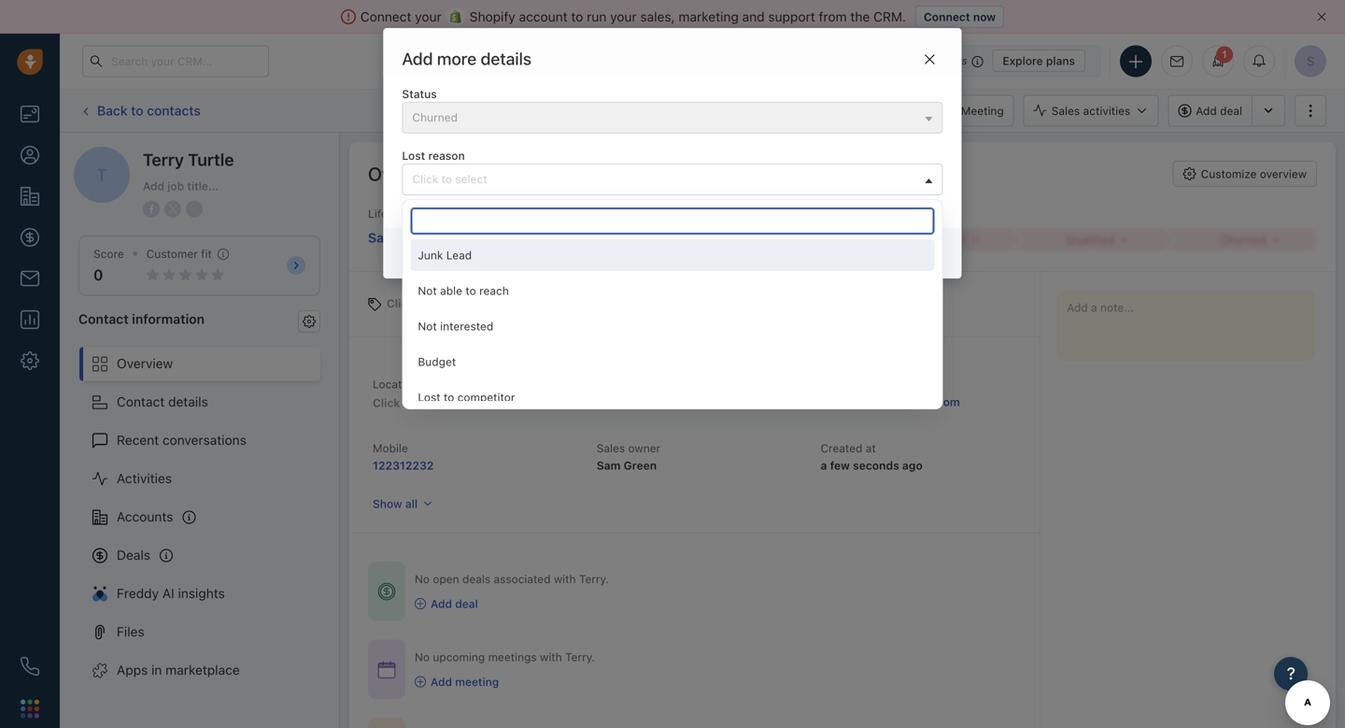 Task type: describe. For each thing, give the bounding box(es) containing it.
updates available. click to refresh. link
[[593, 93, 813, 128]]

add job title...
[[143, 179, 219, 193]]

available.
[[667, 104, 717, 117]]

score 0
[[93, 247, 124, 284]]

owner
[[629, 442, 661, 455]]

Search your CRM... text field
[[82, 45, 269, 77]]

0 horizontal spatial details
[[168, 394, 208, 409]]

0 horizontal spatial turtle
[[188, 150, 234, 170]]

add inside dialog
[[402, 49, 433, 69]]

and
[[743, 9, 765, 24]]

1 link
[[1203, 45, 1235, 77]]

sales,
[[641, 9, 675, 24]]

to left run
[[571, 9, 584, 24]]

mng settings image
[[303, 315, 316, 328]]

customize overview button
[[1173, 161, 1318, 187]]

email
[[644, 104, 672, 117]]

status for lifecycle stage
[[555, 207, 589, 220]]

upcoming
[[433, 651, 485, 664]]

meetings
[[488, 651, 537, 664]]

1 vertical spatial turtle
[[629, 395, 661, 409]]

add deal link
[[415, 596, 609, 612]]

not able to reach
[[418, 284, 509, 297]]

marketing
[[679, 9, 739, 24]]

apps
[[117, 662, 148, 678]]

0 vertical spatial in
[[919, 55, 928, 67]]

no upcoming meetings with terry.
[[415, 651, 595, 664]]

interested
[[440, 320, 494, 333]]

ends
[[892, 55, 916, 67]]

score
[[93, 247, 124, 260]]

2 your from the left
[[610, 9, 637, 24]]

0 vertical spatial lead
[[466, 230, 496, 245]]

add left job
[[143, 179, 164, 193]]

explore plans link
[[993, 50, 1086, 72]]

meeting
[[962, 104, 1004, 117]]

add down open
[[431, 597, 452, 610]]

connect your
[[361, 9, 442, 24]]

information
[[132, 311, 205, 326]]

contact for contact information
[[79, 311, 129, 326]]

meeting button
[[934, 95, 1015, 127]]

add meeting link
[[415, 674, 595, 690]]

open
[[433, 573, 459, 586]]

to inside 'location click to add'
[[403, 396, 415, 409]]

shopify
[[470, 9, 516, 24]]

days
[[945, 55, 968, 67]]

freshworks switcher image
[[21, 699, 39, 718]]

details inside dialog
[[481, 49, 532, 69]]

sales activities
[[1052, 104, 1131, 117]]

click to select
[[413, 173, 487, 186]]

add meeting
[[431, 675, 499, 688]]

deal inside add deal button
[[1221, 104, 1243, 117]]

lost to competitor
[[418, 391, 515, 404]]

no for no open deals associated with terry.
[[415, 573, 430, 586]]

insights
[[178, 586, 225, 601]]

from
[[819, 9, 847, 24]]

freddy
[[117, 586, 159, 601]]

tags
[[455, 297, 480, 310]]

connect for connect now
[[924, 10, 971, 23]]

email button
[[616, 95, 682, 127]]

apps in marketplace
[[117, 662, 240, 678]]

not interested
[[418, 320, 494, 333]]

lifecycle stage
[[368, 207, 448, 220]]

title...
[[187, 179, 219, 193]]

support
[[769, 9, 816, 24]]

not interested option
[[411, 310, 935, 342]]

few
[[830, 459, 850, 472]]

budget
[[418, 355, 456, 368]]

created
[[821, 442, 863, 455]]

explore plans
[[1003, 54, 1076, 67]]

connect now
[[924, 10, 996, 23]]

122312232 link
[[373, 459, 434, 472]]

0 vertical spatial add
[[432, 297, 452, 310]]

sms
[[818, 104, 842, 117]]

more
[[437, 49, 477, 69]]

reason
[[428, 149, 465, 162]]

updates available. click to refresh.
[[620, 104, 804, 117]]

contact for contact details
[[117, 394, 165, 409]]

container_wx8msf4aqz5i3rn1 image
[[378, 660, 396, 679]]

no for no upcoming meetings with terry.
[[415, 651, 430, 664]]

connect for connect your
[[361, 9, 412, 24]]

call button
[[692, 95, 749, 127]]

shopify account to run your sales, marketing and support from the crm.
[[470, 9, 907, 24]]

0 button
[[93, 266, 103, 284]]

show
[[373, 497, 402, 510]]

back to contacts
[[97, 103, 201, 118]]

ago
[[903, 459, 923, 472]]

to left able on the top of the page
[[417, 297, 429, 310]]

phone element
[[11, 648, 49, 685]]

updates
[[620, 104, 664, 117]]

add more details
[[402, 49, 532, 69]]

seconds
[[853, 459, 900, 472]]

no open deals associated with terry.
[[415, 573, 609, 586]]

customer fit
[[146, 247, 212, 260]]

terryturtle85@gmail.com link
[[821, 393, 961, 411]]

click to select button
[[402, 164, 944, 196]]

add inside 'location click to add'
[[418, 396, 438, 409]]

files
[[117, 624, 144, 639]]

plans
[[1047, 54, 1076, 67]]

marketplace
[[166, 662, 240, 678]]

junk
[[418, 249, 443, 262]]

container_wx8msf4aqz5i3rn1 image for no upcoming meetings with terry.
[[415, 676, 426, 687]]

0 vertical spatial terry.
[[579, 573, 609, 586]]

the
[[851, 9, 870, 24]]

to inside not able to reach option
[[466, 284, 476, 297]]

reach
[[480, 284, 509, 297]]

junk lead
[[418, 249, 472, 262]]

freddy ai insights
[[117, 586, 225, 601]]

to inside updates available. click to refresh. link
[[749, 104, 760, 117]]

deals
[[463, 573, 491, 586]]



Task type: locate. For each thing, give the bounding box(es) containing it.
select
[[455, 173, 487, 186]]

1 vertical spatial no
[[415, 651, 430, 664]]

1 vertical spatial lead
[[446, 249, 472, 262]]

0 vertical spatial status
[[402, 87, 437, 100]]

accounts
[[117, 509, 173, 524]]

0 vertical spatial sales
[[1052, 104, 1081, 117]]

not
[[418, 284, 437, 297], [418, 320, 437, 333]]

location click to add
[[373, 378, 438, 409]]

1 vertical spatial terry turtle
[[597, 395, 661, 409]]

no left upcoming
[[415, 651, 430, 664]]

0
[[93, 266, 103, 284]]

lifecycle
[[368, 207, 415, 220]]

no
[[415, 573, 430, 586], [415, 651, 430, 664]]

lost left reason
[[402, 149, 425, 162]]

with right meetings
[[540, 651, 562, 664]]

add down upcoming
[[431, 675, 452, 688]]

lost for lost reason
[[402, 149, 425, 162]]

add
[[402, 49, 433, 69], [1196, 104, 1217, 117], [143, 179, 164, 193], [431, 597, 452, 610], [431, 675, 452, 688]]

connect inside button
[[924, 10, 971, 23]]

1 horizontal spatial your
[[610, 9, 637, 24]]

0 vertical spatial lost
[[402, 149, 425, 162]]

terry. right meetings
[[565, 651, 595, 664]]

1 vertical spatial terry
[[597, 395, 626, 409]]

1
[[1222, 49, 1228, 60]]

0 vertical spatial turtle
[[188, 150, 234, 170]]

list box containing junk lead
[[411, 239, 935, 413]]

deal down deals
[[455, 597, 478, 610]]

connect now button
[[916, 6, 1005, 28]]

details up recent conversations
[[168, 394, 208, 409]]

customize
[[1202, 167, 1257, 180]]

add deal
[[1196, 104, 1243, 117], [431, 597, 478, 610]]

sales for sales qualified lead
[[368, 230, 402, 245]]

to left competitor
[[444, 391, 454, 404]]

1 not from the top
[[418, 284, 437, 297]]

add deal inside button
[[1196, 104, 1243, 117]]

add deal down 1 link
[[1196, 104, 1243, 117]]

0 horizontal spatial terry
[[143, 150, 184, 170]]

not left able on the top of the page
[[418, 284, 437, 297]]

your
[[845, 55, 868, 67]]

deal
[[1221, 104, 1243, 117], [455, 597, 478, 610]]

not inside option
[[418, 284, 437, 297]]

status inside add more details dialog
[[402, 87, 437, 100]]

2 not from the top
[[418, 320, 437, 333]]

1 horizontal spatial terry
[[597, 395, 626, 409]]

1 vertical spatial with
[[540, 651, 562, 664]]

green
[[624, 459, 657, 472]]

to down reason
[[442, 173, 452, 186]]

add left more
[[402, 49, 433, 69]]

1 horizontal spatial turtle
[[629, 395, 661, 409]]

not down click to add tags
[[418, 320, 437, 333]]

to right back
[[131, 103, 143, 118]]

0 vertical spatial details
[[481, 49, 532, 69]]

click inside dropdown button
[[413, 173, 439, 186]]

1 your from the left
[[415, 9, 442, 24]]

sales for sales activities
[[1052, 104, 1081, 117]]

activities
[[117, 471, 172, 486]]

1 vertical spatial status
[[555, 207, 589, 220]]

1 vertical spatial not
[[418, 320, 437, 333]]

1 vertical spatial add deal
[[431, 597, 478, 610]]

conversations
[[163, 432, 247, 448]]

to inside lost to competitor option
[[444, 391, 454, 404]]

1 vertical spatial sales
[[368, 230, 402, 245]]

lead inside option
[[446, 249, 472, 262]]

sales inside sales owner sam green
[[597, 442, 625, 455]]

sam
[[597, 459, 621, 472]]

with right "associated"
[[554, 573, 576, 586]]

send email image
[[1171, 55, 1184, 68]]

not for not able to reach
[[418, 284, 437, 297]]

deals
[[117, 547, 150, 563]]

1 horizontal spatial overview
[[368, 163, 447, 185]]

sms button
[[790, 95, 852, 127]]

0 vertical spatial with
[[554, 573, 576, 586]]

1 vertical spatial deal
[[455, 597, 478, 610]]

0 horizontal spatial status
[[402, 87, 437, 100]]

no left open
[[415, 573, 430, 586]]

show all
[[373, 497, 418, 510]]

click to add tags
[[387, 297, 480, 310]]

terry turtle
[[143, 150, 234, 170], [597, 395, 661, 409]]

budget option
[[411, 346, 935, 378]]

0 horizontal spatial overview
[[117, 356, 173, 371]]

1 vertical spatial lost
[[418, 391, 441, 404]]

0 vertical spatial overview
[[368, 163, 447, 185]]

to right call
[[749, 104, 760, 117]]

overview up contact details
[[117, 356, 173, 371]]

contact up recent
[[117, 394, 165, 409]]

0 vertical spatial no
[[415, 573, 430, 586]]

1 horizontal spatial add deal
[[1196, 104, 1243, 117]]

explore
[[1003, 54, 1044, 67]]

overview down the lost reason
[[368, 163, 447, 185]]

contact down 0
[[79, 311, 129, 326]]

details
[[481, 49, 532, 69], [168, 394, 208, 409]]

sales up the sam
[[597, 442, 625, 455]]

phone image
[[21, 657, 39, 676]]

container_wx8msf4aqz5i3rn1 image for no open deals associated with terry.
[[415, 598, 426, 609]]

lost reason
[[402, 149, 465, 162]]

run
[[587, 9, 607, 24]]

terry turtle up add job title...
[[143, 150, 234, 170]]

lead down sales qualified lead link
[[446, 249, 472, 262]]

deal inside add deal link
[[455, 597, 478, 610]]

1 horizontal spatial details
[[481, 49, 532, 69]]

container_wx8msf4aqz5i3rn1 image inside the add meeting link
[[415, 676, 426, 687]]

task
[[890, 104, 914, 117]]

account
[[519, 9, 568, 24]]

0 vertical spatial deal
[[1221, 104, 1243, 117]]

connect left now
[[924, 10, 971, 23]]

turtle up title...
[[188, 150, 234, 170]]

to inside 'back to contacts' link
[[131, 103, 143, 118]]

mobile 122312232
[[373, 442, 434, 472]]

add down "location"
[[418, 396, 438, 409]]

2 vertical spatial sales
[[597, 442, 625, 455]]

in right apps
[[151, 662, 162, 678]]

sales down lifecycle
[[368, 230, 402, 245]]

recent conversations
[[117, 432, 247, 448]]

contact information
[[79, 311, 205, 326]]

your right run
[[610, 9, 637, 24]]

122312232
[[373, 459, 434, 472]]

add left tags at the left top of page
[[432, 297, 452, 310]]

turtle
[[188, 150, 234, 170], [629, 395, 661, 409]]

0 vertical spatial terry turtle
[[143, 150, 234, 170]]

junk lead option
[[411, 239, 935, 271]]

lost to competitor option
[[411, 381, 935, 413]]

with
[[554, 573, 576, 586], [540, 651, 562, 664]]

0 vertical spatial add deal
[[1196, 104, 1243, 117]]

None search field
[[411, 208, 935, 235]]

container_wx8msf4aqz5i3rn1 image
[[378, 582, 396, 601], [415, 598, 426, 609], [415, 676, 426, 687]]

status
[[402, 87, 437, 100], [555, 207, 589, 220]]

0 horizontal spatial terry turtle
[[143, 150, 234, 170]]

list box
[[411, 239, 935, 413]]

0 horizontal spatial add deal
[[431, 597, 478, 610]]

1 horizontal spatial in
[[919, 55, 928, 67]]

close image
[[1318, 12, 1327, 21]]

to down "location"
[[403, 396, 415, 409]]

1 horizontal spatial terry turtle
[[597, 395, 661, 409]]

1 vertical spatial contact
[[117, 394, 165, 409]]

1 horizontal spatial deal
[[1221, 104, 1243, 117]]

0 horizontal spatial deal
[[455, 597, 478, 610]]

0 vertical spatial terry
[[143, 150, 184, 170]]

all
[[405, 497, 418, 510]]

contacts
[[147, 103, 201, 118]]

sales qualified lead
[[368, 230, 496, 245]]

sales
[[1052, 104, 1081, 117], [368, 230, 402, 245], [597, 442, 625, 455]]

overview
[[368, 163, 447, 185], [117, 356, 173, 371]]

1 horizontal spatial sales
[[597, 442, 625, 455]]

able
[[440, 284, 463, 297]]

sales qualified lead link
[[368, 222, 512, 248]]

sales left activities
[[1052, 104, 1081, 117]]

terry. right "associated"
[[579, 573, 609, 586]]

0 horizontal spatial in
[[151, 662, 162, 678]]

to inside click to select dropdown button
[[442, 173, 452, 186]]

add deal down open
[[431, 597, 478, 610]]

1 vertical spatial details
[[168, 394, 208, 409]]

turtle up owner
[[629, 395, 661, 409]]

deal down 1 link
[[1221, 104, 1243, 117]]

not able to reach option
[[411, 275, 935, 307]]

lost for lost to competitor
[[418, 391, 441, 404]]

recent
[[117, 432, 159, 448]]

your up more
[[415, 9, 442, 24]]

stage
[[418, 207, 448, 220]]

details down shopify
[[481, 49, 532, 69]]

lost inside option
[[418, 391, 441, 404]]

not inside option
[[418, 320, 437, 333]]

click inside 'location click to add'
[[373, 396, 400, 409]]

at
[[866, 442, 876, 455]]

add more details dialog
[[384, 28, 962, 279]]

lead up junk lead
[[466, 230, 496, 245]]

add inside button
[[1196, 104, 1217, 117]]

connect up add more details
[[361, 9, 412, 24]]

not for not interested
[[418, 320, 437, 333]]

0 vertical spatial not
[[418, 284, 437, 297]]

add down 1 link
[[1196, 104, 1217, 117]]

fit
[[201, 247, 212, 260]]

lost inside add more details dialog
[[402, 149, 425, 162]]

trial
[[871, 55, 889, 67]]

status for add more details
[[402, 87, 437, 100]]

container_wx8msf4aqz5i3rn1 image inside add deal link
[[415, 598, 426, 609]]

1 vertical spatial overview
[[117, 356, 173, 371]]

2 horizontal spatial sales
[[1052, 104, 1081, 117]]

1 vertical spatial in
[[151, 662, 162, 678]]

1 horizontal spatial status
[[555, 207, 589, 220]]

0 horizontal spatial sales
[[368, 230, 402, 245]]

qualified
[[406, 230, 462, 245]]

your
[[415, 9, 442, 24], [610, 9, 637, 24]]

activities
[[1084, 104, 1131, 117]]

contact details
[[117, 394, 208, 409]]

1 vertical spatial add
[[418, 396, 438, 409]]

1 vertical spatial terry.
[[565, 651, 595, 664]]

back to contacts link
[[79, 96, 202, 125]]

in left 21
[[919, 55, 928, 67]]

0 vertical spatial contact
[[79, 311, 129, 326]]

mobile
[[373, 442, 408, 455]]

terry up sales owner sam green at bottom
[[597, 395, 626, 409]]

0 horizontal spatial your
[[415, 9, 442, 24]]

terryturtle85@gmail.com
[[821, 395, 961, 409]]

1 horizontal spatial connect
[[924, 10, 971, 23]]

add
[[432, 297, 452, 310], [418, 396, 438, 409]]

your trial ends in 21 days
[[845, 55, 968, 67]]

21
[[931, 55, 942, 67]]

0 horizontal spatial connect
[[361, 9, 412, 24]]

to right able on the top of the page
[[466, 284, 476, 297]]

add deal button
[[1168, 95, 1252, 127]]

lost down budget
[[418, 391, 441, 404]]

1 no from the top
[[415, 573, 430, 586]]

terry turtle up owner
[[597, 395, 661, 409]]

terry up job
[[143, 150, 184, 170]]

meeting
[[455, 675, 499, 688]]

2 no from the top
[[415, 651, 430, 664]]

location
[[373, 378, 418, 391]]

customer
[[146, 247, 198, 260]]



Task type: vqa. For each thing, say whether or not it's contained in the screenshot.
'john' corresponding to john gargoyle added.
no



